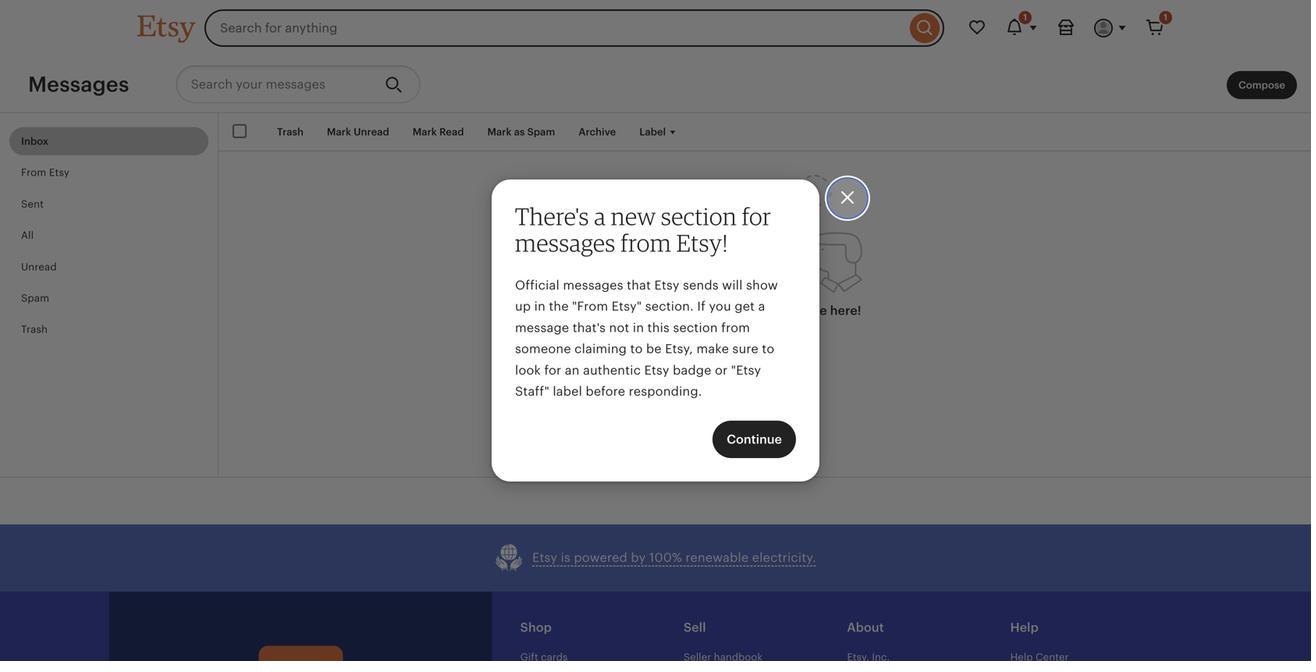 Task type: describe. For each thing, give the bounding box(es) containing it.
messages inside there's a new section for messages from etsy!
[[515, 228, 616, 257]]

if
[[697, 300, 706, 314]]

continue
[[727, 433, 782, 447]]

or
[[715, 363, 728, 377]]

show
[[746, 278, 778, 292]]

you
[[709, 300, 731, 314]]

there's
[[515, 202, 589, 231]]

0 horizontal spatial to
[[630, 342, 643, 356]]

all
[[21, 230, 34, 241]]

not
[[609, 321, 630, 335]]

all link
[[9, 221, 208, 250]]

a inside there's a new section for messages from etsy!
[[594, 202, 606, 231]]

messages
[[28, 72, 129, 96]]

etsy up section. on the top of the page
[[655, 278, 680, 292]]

that's
[[573, 321, 606, 335]]

etsy,
[[665, 342, 693, 356]]

see
[[806, 304, 827, 318]]

will
[[722, 278, 743, 292]]

etsy down be at the bottom of the page
[[644, 363, 670, 377]]

by
[[631, 551, 646, 565]]

powered
[[574, 551, 628, 565]]

inbox
[[21, 135, 48, 147]]

sell
[[684, 621, 706, 635]]

official
[[515, 278, 560, 292]]

2 horizontal spatial to
[[791, 304, 803, 318]]

about
[[847, 621, 884, 635]]

etsy!
[[677, 228, 728, 257]]

from etsy
[[21, 167, 69, 179]]

an
[[565, 363, 580, 377]]

staff"
[[515, 384, 550, 399]]

official messages that etsy sends will show up in the "from etsy" section. if you get a message that's not in this section from someone claiming to be etsy, make sure to look for an authentic etsy badge or "etsy staff" label before responding.
[[515, 278, 778, 399]]

1 horizontal spatial to
[[762, 342, 775, 356]]

sure
[[733, 342, 759, 356]]

0 vertical spatial in
[[534, 300, 546, 314]]

from
[[21, 167, 46, 179]]

here!
[[830, 304, 862, 318]]

before
[[586, 384, 626, 399]]

be
[[646, 342, 662, 356]]

shop
[[520, 621, 552, 635]]

sends
[[683, 278, 719, 292]]

from inside there's a new section for messages from etsy!
[[621, 228, 672, 257]]

make
[[697, 342, 729, 356]]

is
[[561, 551, 571, 565]]

messages inside the official messages that etsy sends will show up in the "from etsy" section. if you get a message that's not in this section from someone claiming to be etsy, make sure to look for an authentic etsy badge or "etsy staff" label before responding.
[[563, 278, 624, 292]]

the
[[549, 300, 569, 314]]

spam
[[21, 292, 49, 304]]

badge
[[673, 363, 712, 377]]

electricity.
[[752, 551, 817, 565]]

inbox link
[[9, 127, 208, 155]]

label
[[553, 384, 582, 399]]

no conversations to see here!
[[682, 304, 862, 318]]

that
[[627, 278, 651, 292]]

renewable
[[686, 551, 749, 565]]



Task type: locate. For each thing, give the bounding box(es) containing it.
unread
[[21, 261, 57, 273]]

0 horizontal spatial for
[[545, 363, 562, 377]]

for left an
[[545, 363, 562, 377]]

1 horizontal spatial for
[[742, 202, 771, 231]]

section
[[661, 202, 737, 231], [673, 321, 718, 335]]

spam link
[[9, 284, 208, 312]]

section down no
[[673, 321, 718, 335]]

messages
[[515, 228, 616, 257], [563, 278, 624, 292]]

for right "etsy!"
[[742, 202, 771, 231]]

1 horizontal spatial a
[[758, 300, 766, 314]]

etsy inside button
[[532, 551, 558, 565]]

a
[[594, 202, 606, 231], [758, 300, 766, 314]]

messages up official
[[515, 228, 616, 257]]

to
[[791, 304, 803, 318], [630, 342, 643, 356], [762, 342, 775, 356]]

banner
[[109, 0, 1202, 56]]

1 vertical spatial messages
[[563, 278, 624, 292]]

a right get
[[758, 300, 766, 314]]

etsy"
[[612, 300, 642, 314]]

education modal dialog
[[0, 0, 1312, 661]]

Search your messages text field
[[176, 66, 373, 103]]

a inside the official messages that etsy sends will show up in the "from etsy" section. if you get a message that's not in this section from someone claiming to be etsy, make sure to look for an authentic etsy badge or "etsy staff" label before responding.
[[758, 300, 766, 314]]

trash
[[21, 324, 48, 335]]

messages up "from at the left top of page
[[563, 278, 624, 292]]

claiming
[[575, 342, 627, 356]]

authentic
[[583, 363, 641, 377]]

for inside the official messages that etsy sends will show up in the "from etsy" section. if you get a message that's not in this section from someone claiming to be etsy, make sure to look for an authentic etsy badge or "etsy staff" label before responding.
[[545, 363, 562, 377]]

section inside the official messages that etsy sends will show up in the "from etsy" section. if you get a message that's not in this section from someone claiming to be etsy, make sure to look for an authentic etsy badge or "etsy staff" label before responding.
[[673, 321, 718, 335]]

responding.
[[629, 384, 702, 399]]

1 vertical spatial in
[[633, 321, 644, 335]]

to left be at the bottom of the page
[[630, 342, 643, 356]]

section right "new" at the top
[[661, 202, 737, 231]]

trash link
[[9, 315, 208, 344]]

no
[[682, 304, 700, 318]]

1 vertical spatial section
[[673, 321, 718, 335]]

unread link
[[9, 253, 208, 281]]

section.
[[645, 300, 694, 314]]

sent
[[21, 198, 44, 210]]

0 vertical spatial for
[[742, 202, 771, 231]]

message
[[515, 321, 569, 335]]

1 vertical spatial from
[[722, 321, 750, 335]]

in right up
[[534, 300, 546, 314]]

0 vertical spatial from
[[621, 228, 672, 257]]

to left "see"
[[791, 304, 803, 318]]

for inside there's a new section for messages from etsy!
[[742, 202, 771, 231]]

page 1 image
[[682, 175, 863, 294]]

etsy left is
[[532, 551, 558, 565]]

from down conversations
[[722, 321, 750, 335]]

help
[[1011, 621, 1039, 635]]

up
[[515, 300, 531, 314]]

0 vertical spatial a
[[594, 202, 606, 231]]

in right not
[[633, 321, 644, 335]]

etsy is powered by 100% renewable electricity.
[[532, 551, 817, 565]]

0 horizontal spatial a
[[594, 202, 606, 231]]

to right sure
[[762, 342, 775, 356]]

from inside the official messages that etsy sends will show up in the "from etsy" section. if you get a message that's not in this section from someone claiming to be etsy, make sure to look for an authentic etsy badge or "etsy staff" label before responding.
[[722, 321, 750, 335]]

for
[[742, 202, 771, 231], [545, 363, 562, 377]]

etsy right from
[[49, 167, 69, 179]]

section inside there's a new section for messages from etsy!
[[661, 202, 737, 231]]

"from
[[572, 300, 608, 314]]

sent link
[[9, 190, 208, 218]]

0 vertical spatial section
[[661, 202, 737, 231]]

a left "new" at the top
[[594, 202, 606, 231]]

1 vertical spatial for
[[545, 363, 562, 377]]

etsy is powered by 100% renewable electricity. button
[[495, 543, 817, 573]]

someone
[[515, 342, 571, 356]]

there's a new section for messages from etsy!
[[515, 202, 771, 257]]

new
[[611, 202, 656, 231]]

etsy
[[49, 167, 69, 179], [655, 278, 680, 292], [644, 363, 670, 377], [532, 551, 558, 565]]

0 vertical spatial messages
[[515, 228, 616, 257]]

0 horizontal spatial from
[[621, 228, 672, 257]]

1 horizontal spatial in
[[633, 321, 644, 335]]

"etsy
[[731, 363, 761, 377]]

100%
[[649, 551, 682, 565]]

from up that
[[621, 228, 672, 257]]

this
[[648, 321, 670, 335]]

continue button
[[713, 421, 796, 458]]

conversations
[[703, 304, 788, 318]]

1 horizontal spatial from
[[722, 321, 750, 335]]

1 vertical spatial a
[[758, 300, 766, 314]]

None search field
[[205, 9, 945, 47]]

from etsy link
[[9, 159, 208, 187]]

0 horizontal spatial in
[[534, 300, 546, 314]]

in
[[534, 300, 546, 314], [633, 321, 644, 335]]

look
[[515, 363, 541, 377]]

get
[[735, 300, 755, 314]]

from
[[621, 228, 672, 257], [722, 321, 750, 335]]



Task type: vqa. For each thing, say whether or not it's contained in the screenshot.
Etsy is powered by 100% renewable electricity. button
yes



